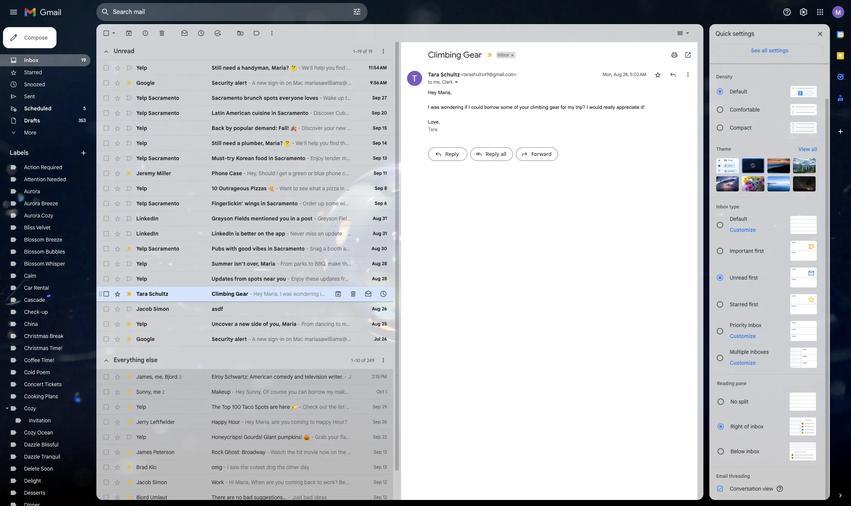 Task type: vqa. For each thing, say whether or not it's contained in the screenshot.
Terms link
no



Task type: locate. For each thing, give the bounding box(es) containing it.
simon for work
[[152, 479, 167, 486]]

jacob
[[136, 306, 152, 312], [136, 479, 151, 486], [352, 479, 367, 486]]

a left handyman,
[[237, 64, 240, 71]]

dazzle for dazzle tranquil
[[24, 453, 40, 460]]

unread
[[114, 47, 134, 55], [730, 274, 748, 281]]

2 vertical spatial maria,
[[235, 479, 250, 486]]

the inside 'tab panel'
[[266, 230, 274, 237]]

need for plumber,
[[223, 140, 236, 147]]

maria? down demand:
[[265, 140, 283, 147]]

aug for summer isn't over, maria
[[372, 261, 381, 266]]

starred inside labels navigation
[[24, 69, 42, 76]]

jacob simon down tara schultz on the left bottom
[[136, 306, 169, 312]]

on inside the unread 'tab panel'
[[258, 230, 264, 237]]

add to tasks image
[[214, 29, 222, 37]]

alert down still need a handyman, maria?
[[235, 80, 247, 86]]

1 vertical spatial christmas
[[24, 345, 48, 352]]

maria? for still need a plumber, maria?
[[265, 140, 283, 147]]

james
[[136, 373, 152, 380], [136, 449, 152, 456]]

cascade
[[24, 297, 45, 303]]

🤔 image up everyone
[[291, 65, 297, 71]]

12 yelp from the top
[[136, 321, 147, 327]]

0 vertical spatial still
[[212, 64, 222, 71]]

blue
[[314, 170, 325, 177]]

move to image
[[237, 29, 244, 37]]

labels image
[[253, 29, 261, 37]]

0 vertical spatial alert
[[235, 80, 247, 86]]

0 vertical spatial aug 31
[[373, 216, 387, 221]]

0 vertical spatial maria?
[[272, 64, 289, 71]]

0 horizontal spatial maria
[[261, 260, 275, 267]]

1 vertical spatial aurora
[[24, 200, 40, 207]]

the
[[212, 404, 221, 410]]

cozy for cozy link
[[24, 405, 36, 412]]

14 row from the top
[[96, 256, 393, 271]]

0 vertical spatial all
[[762, 47, 768, 54]]

sep for still need a plumber, maria?
[[373, 140, 381, 146]]

26 inside everything else tab panel
[[382, 419, 387, 425]]

christmas up coffee time!
[[24, 345, 48, 352]]

25 row from the top
[[96, 445, 393, 460]]

advanced search options image
[[350, 4, 365, 19]]

0 vertical spatial climbing
[[428, 50, 462, 60]]

1 vertical spatial default
[[730, 216, 748, 222]]

blossom down blossom breeze link
[[24, 248, 44, 255]]

0 horizontal spatial 19
[[81, 57, 86, 63]]

8 row from the top
[[96, 166, 393, 181]]

– inside everything else tab panel
[[353, 357, 356, 363]]

6
[[385, 200, 387, 206]]

1 vertical spatial sep 13
[[374, 449, 387, 455]]

row containing bjord umlaut
[[96, 490, 393, 505]]

row
[[96, 60, 393, 75], [96, 75, 393, 90], [96, 90, 393, 106], [96, 106, 393, 121], [96, 121, 393, 136], [96, 136, 393, 151], [96, 151, 393, 166], [96, 166, 393, 181], [96, 181, 393, 196], [96, 196, 393, 211], [96, 211, 791, 226], [96, 226, 393, 241], [96, 241, 393, 256], [96, 256, 393, 271], [96, 271, 393, 286], [96, 286, 393, 301], [96, 301, 393, 317], [96, 317, 393, 332], [96, 332, 393, 347], [96, 369, 393, 384], [96, 384, 393, 399], [96, 399, 393, 414], [96, 414, 393, 430], [96, 430, 393, 445], [96, 445, 393, 460], [96, 460, 393, 475], [96, 475, 393, 490], [96, 490, 393, 505]]

0 horizontal spatial maria,
[[235, 479, 250, 486]]

all inside button
[[812, 146, 818, 153]]

customize button for default
[[726, 225, 761, 234]]

maria? right handyman,
[[272, 64, 289, 71]]

0 vertical spatial settings
[[733, 30, 755, 38]]

quick settings element
[[716, 30, 755, 44]]

fields
[[235, 215, 250, 222]]

aug for asdf
[[372, 306, 381, 312]]

schultz
[[441, 71, 460, 78], [149, 291, 168, 297]]

0 horizontal spatial bjord
[[136, 494, 149, 501]]

2 yelp sacramento from the top
[[136, 110, 179, 116]]

uncover
[[212, 321, 233, 327]]

customize down priority inbox
[[730, 333, 756, 339]]

aug 31 down the sep 6
[[373, 216, 387, 221]]

climbing down the updates on the bottom
[[212, 291, 235, 297]]

3 yelp from the top
[[136, 110, 147, 116]]

2:15 pm
[[372, 374, 387, 379]]

1 dazzle from the top
[[24, 441, 40, 448]]

20 row from the top
[[96, 369, 393, 384]]

giant
[[264, 434, 277, 440]]

default down type on the top
[[730, 216, 748, 222]]

inbox section options image
[[380, 47, 387, 55]]

None checkbox
[[102, 64, 110, 72], [102, 109, 110, 117], [102, 124, 110, 132], [102, 170, 110, 177], [102, 200, 110, 207], [102, 230, 110, 237], [102, 290, 110, 298], [102, 373, 110, 381], [102, 403, 110, 411], [102, 448, 110, 456], [102, 463, 110, 471], [102, 494, 110, 501], [102, 64, 110, 72], [102, 109, 110, 117], [102, 124, 110, 132], [102, 170, 110, 177], [102, 200, 110, 207], [102, 230, 110, 237], [102, 290, 110, 298], [102, 373, 110, 381], [102, 403, 110, 411], [102, 448, 110, 456], [102, 463, 110, 471], [102, 494, 110, 501]]

delete soon link
[[24, 465, 53, 472]]

inbox up starred link
[[24, 57, 38, 64]]

inbox link
[[24, 57, 38, 64]]

maria? for still need a handyman, maria?
[[272, 64, 289, 71]]

1 vertical spatial settings
[[769, 47, 789, 54]]

26 right jul
[[382, 336, 387, 342]]

10 row from the top
[[96, 196, 393, 211]]

attention needed link
[[24, 176, 66, 183]]

all inside button
[[762, 47, 768, 54]]

1 aurora from the top
[[24, 188, 40, 195]]

2 blossom from the top
[[24, 248, 44, 255]]

2 customize button from the top
[[726, 331, 761, 340]]

1 vertical spatial coming
[[285, 479, 303, 486]]

0 vertical spatial –
[[355, 48, 358, 54]]

linkedin for linkedin is better on the app
[[136, 230, 159, 237]]

blossom for blossom whisper
[[24, 260, 44, 267]]

first up priority inbox
[[749, 301, 759, 308]]

28 for summer isn't over, maria -
[[382, 261, 387, 266]]

climbing inside row
[[212, 291, 235, 297]]

inbox type element
[[717, 204, 818, 210]]

1 left inbox section options image
[[353, 48, 355, 54]]

my
[[568, 104, 575, 110]]

1 vertical spatial unread
[[730, 274, 748, 281]]

26 down 29
[[382, 419, 387, 425]]

aurora up bliss
[[24, 212, 40, 219]]

reading pane element
[[717, 381, 817, 386]]

1 horizontal spatial starred
[[730, 301, 748, 308]]

maria, down clark
[[438, 90, 452, 95]]

and
[[294, 373, 304, 380]]

1 customize button from the top
[[726, 225, 761, 234]]

comedy
[[274, 373, 293, 380]]

new
[[239, 321, 250, 327]]

sep 12
[[374, 479, 387, 485], [374, 494, 387, 500]]

everything else tab panel
[[96, 347, 393, 506]]

0 horizontal spatial happy
[[212, 419, 227, 425]]

1 yelp sacramento from the top
[[136, 95, 179, 101]]

dazzle down cozy ocean
[[24, 441, 40, 448]]

aurora down attention
[[24, 188, 40, 195]]

2 aurora from the top
[[24, 200, 40, 207]]

row containing sunny
[[96, 384, 393, 399]]

jacob down brad
[[136, 479, 151, 486]]

1 need from the top
[[223, 64, 236, 71]]

0 vertical spatial maria
[[261, 260, 275, 267]]

2 need from the top
[[223, 140, 236, 147]]

1 security from the top
[[212, 80, 234, 86]]

1 aug 31 from the top
[[373, 216, 387, 221]]

labels heading
[[10, 149, 80, 157]]

security up latin
[[212, 80, 234, 86]]

3 customize button from the top
[[726, 358, 761, 367]]

need down by
[[223, 140, 236, 147]]

on right better
[[258, 230, 264, 237]]

are for maria,
[[272, 419, 280, 425]]

simon down tara schultz on the left bottom
[[153, 306, 169, 312]]

sep 13 inside the unread 'tab panel'
[[373, 155, 387, 161]]

happy left hour? on the bottom of the page
[[316, 419, 332, 425]]

0 vertical spatial sep 13
[[373, 155, 387, 161]]

4 yelp sacramento from the top
[[136, 200, 179, 207]]

1 vertical spatial security
[[212, 336, 234, 343]]

0 horizontal spatial schultz
[[149, 291, 168, 297]]

in left post
[[291, 215, 295, 222]]

aug 31 up aug 30
[[373, 231, 387, 236]]

sep 26
[[373, 419, 387, 425]]

2 31 from the top
[[383, 231, 387, 236]]

security alert - down still need a handyman, maria?
[[212, 80, 252, 86]]

0 vertical spatial google
[[136, 80, 155, 86]]

aug for updates from spots near you
[[372, 276, 381, 281]]

back
[[304, 479, 316, 486]]

Search mail text field
[[113, 8, 332, 16]]

aurora for aurora cozy
[[24, 212, 40, 219]]

christmas
[[24, 333, 48, 340], [24, 345, 48, 352]]

christmas down china link
[[24, 333, 48, 340]]

main menu image
[[9, 8, 18, 17]]

of left your
[[514, 104, 518, 110]]

schultz inside row
[[149, 291, 168, 297]]

1 still from the top
[[212, 64, 222, 71]]

– inside the unread 'tab panel'
[[355, 48, 358, 54]]

gear for climbing gear -
[[236, 291, 248, 297]]

action required
[[24, 164, 62, 171]]

bad right just
[[304, 494, 313, 501]]

🍂 image
[[291, 125, 297, 132]]

1 sep 12 from the top
[[374, 479, 387, 485]]

1 christmas from the top
[[24, 333, 48, 340]]

spots left near
[[248, 275, 262, 282]]

2 default from the top
[[730, 216, 748, 222]]

2 still from the top
[[212, 140, 222, 147]]

dazzle blissful link
[[24, 441, 58, 448]]

1 james from the top
[[136, 373, 152, 380]]

1 28 from the top
[[382, 261, 387, 266]]

10 inside the unread 'tab panel'
[[212, 185, 218, 192]]

to up hey maria,
[[428, 79, 432, 85]]

jacob simon
[[136, 306, 169, 312], [136, 479, 167, 486]]

1 vertical spatial still
[[212, 140, 222, 147]]

aurora link
[[24, 188, 40, 195]]

2 horizontal spatial to
[[428, 79, 432, 85]]

inbox left type on the top
[[717, 204, 729, 210]]

sep for the top 100 taco spots are here
[[373, 404, 381, 410]]

unread down archive image
[[114, 47, 134, 55]]

1 vertical spatial 31
[[383, 231, 387, 236]]

you,
[[270, 321, 281, 327]]

1 vertical spatial dazzle
[[24, 453, 40, 460]]

happy left hour
[[212, 419, 227, 425]]

jacob inside the unread 'tab panel'
[[136, 306, 152, 312]]

10
[[212, 185, 218, 192], [356, 357, 360, 363]]

toggle split pane mode image
[[677, 29, 684, 37]]

gear inside the unread 'tab panel'
[[236, 291, 248, 297]]

maria, down the spots
[[256, 419, 271, 425]]

tara
[[428, 71, 440, 78], [428, 126, 438, 132], [136, 291, 148, 297]]

customize for default
[[730, 226, 756, 233]]

maria, right hi
[[235, 479, 250, 486]]

2 security from the top
[[212, 336, 234, 343]]

0 vertical spatial 26
[[382, 306, 387, 312]]

soon
[[41, 465, 53, 472]]

blossom bubbles
[[24, 248, 65, 255]]

of left 249
[[362, 357, 366, 363]]

sep for 10 outrageous pizzas
[[375, 185, 383, 191]]

best,
[[339, 479, 351, 486]]

1 vertical spatial to
[[310, 419, 315, 425]]

inbox inside labels navigation
[[24, 57, 38, 64]]

2 sep 12 from the top
[[374, 494, 387, 500]]

climbing up the "<"
[[428, 50, 462, 60]]

1 vertical spatial maria
[[282, 321, 297, 327]]

important first
[[730, 247, 764, 254]]

customize button down 'multiple'
[[726, 358, 761, 367]]

compact
[[730, 124, 752, 131]]

sep for must-try korean food in sacramento
[[373, 155, 382, 161]]

24 row from the top
[[96, 430, 393, 445]]

1 customize from the top
[[730, 226, 756, 233]]

bliss velvet
[[24, 224, 51, 231]]

31 down 6
[[383, 216, 387, 221]]

3 aurora from the top
[[24, 212, 40, 219]]

1 horizontal spatial gear
[[463, 50, 482, 60]]

important
[[730, 247, 754, 254]]

check-
[[24, 309, 42, 315]]

11 yelp from the top
[[136, 275, 147, 282]]

1 vertical spatial need
[[223, 140, 236, 147]]

17 row from the top
[[96, 301, 393, 317]]

0 vertical spatial sep 12
[[374, 479, 387, 485]]

0 vertical spatial american
[[226, 110, 251, 116]]

jacob simon inside the unread 'tab panel'
[[136, 306, 169, 312]]

1 vertical spatial aug 31
[[373, 231, 387, 236]]

hey down the top 100 taco spots are here
[[245, 419, 255, 425]]

dazzle tranquil link
[[24, 453, 60, 460]]

– for unread
[[355, 48, 358, 54]]

22 row from the top
[[96, 399, 393, 414]]

0 vertical spatial unread
[[114, 47, 134, 55]]

coming for to
[[291, 419, 309, 425]]

aug for greyson fields mentioned you in a post
[[373, 216, 382, 221]]

yelp sacramento for pubs with good vibes in sacramento
[[136, 245, 179, 252]]

search mail image
[[99, 5, 112, 19]]

on right now
[[331, 449, 337, 456]]

leftfielder
[[150, 419, 175, 425]]

the left app
[[266, 230, 274, 237]]

american up 'popular'
[[226, 110, 251, 116]]

1 vertical spatial me
[[155, 373, 162, 380]]

16 row from the top
[[96, 286, 393, 301]]

calm
[[24, 272, 36, 279]]

jacob simon inside everything else tab panel
[[136, 479, 167, 486]]

13 for omg - i saw the cutest dog the other day
[[383, 464, 387, 470]]

1 horizontal spatial climbing
[[428, 50, 462, 60]]

delete image
[[158, 29, 166, 37]]

korean
[[236, 155, 254, 162]]

– for everything else
[[353, 357, 356, 363]]

10 yelp from the top
[[136, 260, 147, 267]]

0 vertical spatial 12
[[383, 479, 387, 485]]

sacramento brunch spots everyone loves -
[[212, 95, 324, 101]]

more
[[24, 129, 36, 136]]

1 vertical spatial blossom
[[24, 248, 44, 255]]

inbox inside button
[[498, 52, 509, 58]]

the right the "dog"
[[277, 464, 285, 471]]

3 blossom from the top
[[24, 260, 44, 267]]

1 right oct
[[385, 389, 387, 395]]

on inside everything else tab panel
[[331, 449, 337, 456]]

still
[[212, 64, 222, 71], [212, 140, 222, 147]]

0 vertical spatial customize button
[[726, 225, 761, 234]]

jacob down tara schultz on the left bottom
[[136, 306, 152, 312]]

row containing james peterson
[[96, 445, 393, 460]]

0 vertical spatial maria,
[[438, 90, 452, 95]]

settings image
[[800, 8, 809, 17]]

customize for priority inbox
[[730, 333, 756, 339]]

0 vertical spatial security
[[212, 80, 234, 86]]

1 horizontal spatial unread
[[730, 274, 748, 281]]

american
[[226, 110, 251, 116], [250, 373, 273, 380]]

– left 249
[[353, 357, 356, 363]]

yelp sacramento for fingerlickin' wings in sacramento
[[136, 200, 179, 207]]

poem
[[36, 369, 50, 376]]

me left clark
[[434, 79, 440, 85]]

1 vertical spatial aug 28
[[372, 276, 387, 281]]

0 horizontal spatial unread
[[114, 47, 134, 55]]

bubbles
[[46, 248, 65, 255]]

0 vertical spatial spots
[[264, 95, 278, 101]]

maria right you, at the left bottom of page
[[282, 321, 297, 327]]

28 row from the top
[[96, 490, 393, 505]]

klo
[[149, 464, 157, 471]]

1 vertical spatial starred
[[730, 301, 748, 308]]

to
[[428, 79, 432, 85], [310, 419, 315, 425], [317, 479, 322, 486]]

2 vertical spatial aurora
[[24, 212, 40, 219]]

inbox right the right
[[751, 423, 764, 430]]

🤔 image down fall!
[[284, 141, 291, 147]]

gmail image
[[24, 5, 65, 20]]

me left 2
[[153, 388, 161, 395]]

sep for phone case
[[374, 170, 382, 176]]

0 vertical spatial first
[[755, 247, 764, 254]]

oct 1
[[377, 389, 387, 395]]

multiple inboxes
[[730, 348, 769, 355]]

0 horizontal spatial 10
[[212, 185, 218, 192]]

pane
[[736, 381, 747, 386]]

10 down phone
[[212, 185, 218, 192]]

🤔 image
[[291, 65, 297, 71], [284, 141, 291, 147]]

yelp sacramento for must-try korean food in sacramento
[[136, 155, 179, 162]]

0 vertical spatial gear
[[463, 50, 482, 60]]

0 vertical spatial security alert -
[[212, 80, 252, 86]]

tara inside love, tara
[[428, 126, 438, 132]]

simon for asdf
[[153, 306, 169, 312]]

simon inside everything else tab panel
[[152, 479, 167, 486]]

inbox up tarashultz49@gmail.com
[[498, 52, 509, 58]]

1 vertical spatial 10
[[356, 357, 360, 363]]

7 row from the top
[[96, 151, 393, 166]]

0 vertical spatial inbox
[[751, 423, 764, 430]]

1 vertical spatial maria?
[[265, 140, 283, 147]]

10 left 249
[[356, 357, 360, 363]]

0 vertical spatial dazzle
[[24, 441, 40, 448]]

5 yelp from the top
[[136, 140, 147, 147]]

0 horizontal spatial settings
[[733, 30, 755, 38]]

theme
[[717, 146, 731, 152]]

happy
[[212, 419, 227, 425], [316, 419, 332, 425]]

umlaut
[[150, 494, 167, 501]]

car rental
[[24, 284, 49, 291]]

inbox type
[[717, 204, 740, 210]]

0 vertical spatial blossom
[[24, 236, 44, 243]]

None checkbox
[[102, 29, 110, 37], [102, 79, 110, 87], [102, 94, 110, 102], [102, 139, 110, 147], [102, 154, 110, 162], [102, 185, 110, 192], [102, 215, 110, 222], [102, 245, 110, 252], [102, 260, 110, 268], [102, 275, 110, 283], [102, 305, 110, 313], [102, 320, 110, 328], [102, 335, 110, 343], [102, 388, 110, 396], [102, 418, 110, 426], [102, 433, 110, 441], [102, 479, 110, 486], [102, 29, 110, 37], [102, 79, 110, 87], [102, 94, 110, 102], [102, 139, 110, 147], [102, 154, 110, 162], [102, 185, 110, 192], [102, 215, 110, 222], [102, 245, 110, 252], [102, 260, 110, 268], [102, 275, 110, 283], [102, 305, 110, 313], [102, 320, 110, 328], [102, 335, 110, 343], [102, 388, 110, 396], [102, 418, 110, 426], [102, 433, 110, 441], [102, 479, 110, 486]]

tab list
[[830, 24, 852, 479]]

1 vertical spatial customize
[[730, 333, 756, 339]]

0 horizontal spatial hey
[[245, 419, 255, 425]]

2 customize from the top
[[730, 333, 756, 339]]

2 vertical spatial 26
[[382, 419, 387, 425]]

jacob simon up bjord umlaut
[[136, 479, 167, 486]]

tara schultz cell
[[428, 71, 517, 78]]

1 vertical spatial 26
[[382, 336, 387, 342]]

security down uncover
[[212, 336, 234, 343]]

climbing for climbing gear -
[[212, 291, 235, 297]]

0 vertical spatial 31
[[383, 216, 387, 221]]

case?
[[343, 170, 357, 177]]

first right important
[[755, 247, 764, 254]]

tranquil
[[41, 453, 60, 460]]

2 aug 31 from the top
[[373, 231, 387, 236]]

28,
[[623, 72, 629, 77]]

1 12 from the top
[[383, 479, 387, 485]]

summer isn't over, maria -
[[212, 260, 281, 267]]

starred up snoozed
[[24, 69, 42, 76]]

1 31 from the top
[[383, 216, 387, 221]]

row containing james
[[96, 369, 393, 384]]

2 jacob simon from the top
[[136, 479, 167, 486]]

inbox right below
[[747, 448, 760, 455]]

cozy left ocean
[[24, 429, 36, 436]]

1 aug 28 from the top
[[372, 261, 387, 266]]

26 up 25
[[382, 306, 387, 312]]

must-
[[212, 155, 227, 162]]

1 vertical spatial 12
[[383, 494, 387, 500]]

31 up the 30
[[383, 231, 387, 236]]

0 vertical spatial 13
[[383, 155, 387, 161]]

1 vertical spatial spots
[[248, 275, 262, 282]]

tara schultz < tarashultz49@gmail.com >
[[428, 71, 517, 78]]

vibes
[[253, 245, 267, 252]]

are right when
[[266, 479, 274, 486]]

all right view
[[812, 146, 818, 153]]

of right side
[[263, 321, 268, 327]]

stage!
[[348, 449, 362, 456]]

cuisine
[[252, 110, 270, 116]]

spots for from
[[248, 275, 262, 282]]

james up sunny
[[136, 373, 152, 380]]

settings right 'see'
[[769, 47, 789, 54]]

settings right quick
[[733, 30, 755, 38]]

1 blossom from the top
[[24, 236, 44, 243]]

for
[[561, 104, 567, 110]]

aurora cozy link
[[24, 212, 53, 219]]

0 horizontal spatial bad
[[243, 494, 253, 501]]

toolbar
[[331, 290, 391, 298]]

snooze image
[[197, 29, 205, 37]]

0 vertical spatial hey
[[428, 90, 437, 95]]

spots
[[264, 95, 278, 101], [248, 275, 262, 282]]

1 jacob simon from the top
[[136, 306, 169, 312]]

jer
[[377, 170, 385, 177]]

13 yelp from the top
[[136, 404, 146, 410]]

2 28 from the top
[[382, 276, 387, 281]]

aug 28
[[372, 261, 387, 266], [372, 276, 387, 281]]

unread tab panel
[[96, 42, 791, 347]]

of inside everything else tab panel
[[362, 357, 366, 363]]

email threading element
[[717, 473, 818, 479]]

yelp sacramento
[[136, 95, 179, 101], [136, 110, 179, 116], [136, 155, 179, 162], [136, 200, 179, 207], [136, 245, 179, 252]]

starred link
[[24, 69, 42, 76]]

0 vertical spatial 28
[[382, 261, 387, 266]]

aug inside 'cell'
[[614, 72, 622, 77]]

inbox for inbox type
[[717, 204, 729, 210]]

conversation
[[730, 485, 762, 492]]

comfortable
[[730, 106, 760, 113]]

me for makeup -
[[153, 388, 161, 395]]

first for unread first
[[749, 274, 758, 281]]

american left comedy
[[250, 373, 273, 380]]

breeze for blossom breeze
[[46, 236, 62, 243]]

0 vertical spatial christmas
[[24, 333, 48, 340]]

pumpkins!
[[278, 434, 302, 440]]

1 left 249
[[351, 357, 353, 363]]

cozy up velvet in the left top of the page
[[41, 212, 53, 219]]

aurora down aurora link
[[24, 200, 40, 207]]

1 happy from the left
[[212, 419, 227, 425]]

2 aug 28 from the top
[[372, 276, 387, 281]]

1 horizontal spatial schultz
[[441, 71, 460, 78]]

1 horizontal spatial hey
[[428, 90, 437, 95]]

1 vertical spatial climbing
[[212, 291, 235, 297]]

1 vertical spatial simon
[[152, 479, 167, 486]]

21 row from the top
[[96, 384, 393, 399]]

multiple
[[730, 348, 749, 355]]

1 horizontal spatial settings
[[769, 47, 789, 54]]

customize button down priority inbox
[[726, 331, 761, 340]]

time! down break
[[50, 345, 62, 352]]

1 vertical spatial 28
[[382, 276, 387, 281]]

tara inside the unread 'tab panel'
[[136, 291, 148, 297]]

🍕 image
[[268, 186, 275, 192]]

2 james from the top
[[136, 449, 152, 456]]

2 vertical spatial 13
[[383, 464, 387, 470]]

hi
[[229, 479, 234, 486]]

simon inside the unread 'tab panel'
[[153, 306, 169, 312]]

3 customize from the top
[[730, 359, 756, 366]]

dazzle up delete
[[24, 453, 40, 460]]

all for see
[[762, 47, 768, 54]]

customize button up important
[[726, 225, 761, 234]]

time! for christmas time!
[[50, 345, 62, 352]]

sep for honeycrisps! gourds! giant pumpkins!
[[373, 434, 381, 440]]

starred up priority
[[730, 301, 748, 308]]

3 yelp sacramento from the top
[[136, 155, 179, 162]]

aurora for aurora link
[[24, 188, 40, 195]]

None search field
[[96, 3, 368, 21]]

climbing
[[428, 50, 462, 60], [212, 291, 235, 297]]

0 horizontal spatial climbing
[[212, 291, 235, 297]]

2 horizontal spatial maria,
[[438, 90, 452, 95]]

1 inside the unread 'tab panel'
[[353, 48, 355, 54]]

bjord left 3
[[165, 373, 178, 380]]

1 vertical spatial cozy
[[24, 405, 36, 412]]

1 vertical spatial all
[[812, 146, 818, 153]]

0 vertical spatial starred
[[24, 69, 42, 76]]

jacob right best,
[[352, 479, 367, 486]]

simon up umlaut
[[152, 479, 167, 486]]

1 for unread
[[353, 48, 355, 54]]

coming down other
[[285, 479, 303, 486]]

right
[[731, 423, 743, 430]]

updates from spots near you -
[[212, 275, 291, 282]]

must-try korean food in sacramento -
[[212, 155, 311, 162]]

not starred image
[[654, 71, 662, 78]]

1 vertical spatial hey
[[245, 419, 255, 425]]

starred for starred first
[[730, 301, 748, 308]]

get
[[279, 170, 287, 177]]

2 vertical spatial customize
[[730, 359, 756, 366]]

2 row from the top
[[96, 75, 393, 90]]

sep for fingerlickin' wings in sacramento
[[375, 200, 383, 206]]

to right back
[[317, 479, 322, 486]]

0 horizontal spatial starred
[[24, 69, 42, 76]]

fall!
[[279, 125, 289, 132]]

1 vertical spatial gear
[[236, 291, 248, 297]]

2 dazzle from the top
[[24, 453, 40, 460]]

unread inside the "unread" button
[[114, 47, 134, 55]]

1 security alert - from the top
[[212, 80, 252, 86]]

everyone
[[279, 95, 304, 101]]

rock ghost: broadway - watch the hit movie now on the stage!
[[212, 449, 362, 456]]

sep 13 for omg - i saw the cutest dog the other day
[[374, 464, 387, 470]]

bad right no
[[243, 494, 253, 501]]

dazzle for dazzle blissful
[[24, 441, 40, 448]]

11
[[383, 170, 387, 176]]

up
[[42, 309, 48, 315]]

5 yelp sacramento from the top
[[136, 245, 179, 252]]

blossom down bliss velvet link
[[24, 236, 44, 243]]

23 row from the top
[[96, 414, 393, 430]]

<
[[461, 72, 464, 77]]

0 vertical spatial need
[[223, 64, 236, 71]]

aug 25
[[372, 321, 387, 327]]

0 vertical spatial tara
[[428, 71, 440, 78]]

2 christmas from the top
[[24, 345, 48, 352]]

26 row from the top
[[96, 460, 393, 475]]

2 vertical spatial to
[[317, 479, 322, 486]]

climbing for climbing gear
[[428, 50, 462, 60]]



Task type: describe. For each thing, give the bounding box(es) containing it.
support image
[[783, 8, 792, 17]]

yelp sacramento for latin american cuisine in sacramento
[[136, 110, 179, 116]]

first for starred first
[[749, 301, 759, 308]]

15 row from the top
[[96, 271, 393, 286]]

app
[[276, 230, 285, 237]]

aug for linkedin is better on the app
[[373, 231, 382, 236]]

density
[[717, 74, 733, 80]]

blossom breeze link
[[24, 236, 62, 243]]

aurora for aurora breeze
[[24, 200, 40, 207]]

31 for greyson fields mentioned you in a post
[[383, 216, 387, 221]]

everything else
[[114, 356, 158, 364]]

aug 31 for greyson fields mentioned you in a post
[[373, 216, 387, 221]]

18 row from the top
[[96, 317, 393, 332]]

in for you
[[291, 215, 295, 222]]

customize button for priority inbox
[[726, 331, 761, 340]]

time! for coffee time!
[[41, 357, 54, 364]]

unread for unread
[[114, 47, 134, 55]]

0 vertical spatial to
[[428, 79, 432, 85]]

you down 'here'
[[281, 419, 290, 425]]

toolbar inside the unread 'tab panel'
[[331, 290, 391, 298]]

the left stage!
[[338, 449, 346, 456]]

19 inside labels navigation
[[81, 57, 86, 63]]

me for elroy schwartz: american comedy and television writer. -
[[155, 373, 162, 380]]

needed
[[47, 176, 66, 183]]

sep for back by popular demand: fall!
[[373, 125, 381, 131]]

archive image
[[125, 29, 133, 37]]

4 row from the top
[[96, 106, 393, 121]]

ghost:
[[225, 449, 241, 456]]

other
[[286, 464, 299, 471]]

1 bad from the left
[[243, 494, 253, 501]]

0 vertical spatial cozy
[[41, 212, 53, 219]]

jacob simon for asdf
[[136, 306, 169, 312]]

10 inside everything else tab panel
[[356, 357, 360, 363]]

26 for happy hour - hey maria, are you coming to happy hour?
[[382, 419, 387, 425]]

row containing tara schultz
[[96, 286, 393, 301]]

demand:
[[255, 125, 277, 132]]

yelp sacramento for sacramento brunch spots everyone loves
[[136, 95, 179, 101]]

2 yelp from the top
[[136, 95, 147, 101]]

9 yelp from the top
[[136, 245, 147, 252]]

11 row from the top
[[96, 211, 791, 226]]

6 yelp from the top
[[136, 155, 147, 162]]

in for food
[[269, 155, 273, 162]]

spots for brunch
[[264, 95, 278, 101]]

5
[[83, 106, 86, 111]]

blossom whisper
[[24, 260, 65, 267]]

schwartz:
[[225, 373, 249, 380]]

cozy ocean
[[24, 429, 53, 436]]

, left 2
[[151, 388, 152, 395]]

no
[[236, 494, 242, 501]]

check-up link
[[24, 309, 48, 315]]

coffee
[[24, 357, 40, 364]]

type
[[730, 204, 740, 210]]

show details image
[[454, 80, 459, 84]]

1 horizontal spatial maria,
[[256, 419, 271, 425]]

starred first
[[730, 301, 759, 308]]

sep for there are no bad suggestions...
[[374, 494, 382, 500]]

aug for pubs with good vibes in sacramento
[[372, 246, 380, 251]]

hit
[[297, 449, 303, 456]]

view all button
[[794, 145, 822, 154]]

a left new
[[235, 321, 238, 327]]

jeremy miller
[[136, 170, 171, 177]]

james for james peterson
[[136, 449, 152, 456]]

13 for rock ghost: broadway - watch the hit movie now on the stage!
[[383, 449, 387, 455]]

aug 31 for linkedin is better on the app
[[373, 231, 387, 236]]

are for when
[[266, 479, 274, 486]]

unread for unread first
[[730, 274, 748, 281]]

first for important first
[[755, 247, 764, 254]]

jacob for asdf
[[136, 306, 152, 312]]

tickets
[[45, 381, 62, 388]]

8 yelp from the top
[[136, 200, 147, 207]]

inbox right priority
[[749, 322, 762, 328]]

2 vertical spatial 1
[[385, 389, 387, 395]]

9 row from the top
[[96, 181, 393, 196]]

all for view
[[812, 146, 818, 153]]

christmas for christmas time!
[[24, 345, 48, 352]]

you up app
[[280, 215, 289, 222]]

1 horizontal spatial 19
[[358, 48, 362, 54]]

🌮 image
[[291, 404, 298, 411]]

31 for linkedin is better on the app
[[383, 231, 387, 236]]

james , me , bjord 3
[[136, 373, 181, 380]]

14 yelp from the top
[[136, 434, 146, 440]]

christmas for christmas break
[[24, 333, 48, 340]]

american inside the unread 'tab panel'
[[226, 110, 251, 116]]

watch
[[271, 449, 286, 456]]

schultz for tara schultz < tarashultz49@gmail.com >
[[441, 71, 460, 78]]

2 happy from the left
[[316, 419, 332, 425]]

1 alert from the top
[[235, 80, 247, 86]]

of left inbox section options image
[[363, 48, 367, 54]]

, left clark
[[440, 79, 441, 85]]

2 alert from the top
[[235, 336, 247, 343]]

mark as read image
[[181, 29, 188, 37]]

spots
[[255, 404, 269, 410]]

🎃 image
[[304, 434, 310, 441]]

delight
[[24, 477, 41, 484]]

jacob for work
[[136, 479, 151, 486]]

elroy schwartz: american comedy and television writer. -
[[212, 373, 348, 380]]

, up sunny , me 2
[[152, 373, 153, 380]]

customize for multiple inboxes
[[730, 359, 756, 366]]

6 row from the top
[[96, 136, 393, 151]]

settings inside button
[[769, 47, 789, 54]]

starred for starred link
[[24, 69, 42, 76]]

gear for climbing gear
[[463, 50, 482, 60]]

26 for security alert -
[[382, 336, 387, 342]]

some
[[501, 104, 513, 110]]

it!
[[641, 104, 645, 110]]

4 yelp from the top
[[136, 125, 147, 132]]

love,
[[428, 119, 440, 125]]

schultz for tara schultz
[[149, 291, 168, 297]]

car
[[24, 284, 33, 291]]

1 horizontal spatial to
[[317, 479, 322, 486]]

report spam image
[[142, 29, 149, 37]]

fingerlickin'
[[212, 200, 243, 207]]

hey,
[[247, 170, 258, 177]]

13 inside the unread 'tab panel'
[[383, 155, 387, 161]]

bliss
[[24, 224, 35, 231]]

of right the right
[[745, 423, 750, 430]]

🤔 image for still need a plumber, maria?
[[284, 141, 291, 147]]

sep for latin american cuisine in sacramento
[[372, 110, 380, 116]]

coming for back
[[285, 479, 303, 486]]

still for still need a handyman, maria?
[[212, 64, 222, 71]]

2 bad from the left
[[304, 494, 313, 501]]

hey inside row
[[245, 419, 255, 425]]

check-up
[[24, 309, 48, 315]]

30
[[382, 246, 387, 251]]

1 for everything else
[[351, 357, 353, 363]]

honeycrisps! gourds! giant pumpkins!
[[212, 434, 304, 440]]

2 security alert - from the top
[[212, 336, 252, 343]]

food
[[256, 155, 267, 162]]

sep for sacramento brunch spots everyone loves
[[372, 95, 381, 101]]

i right if
[[469, 104, 470, 110]]

in for vibes
[[268, 245, 273, 252]]

are left no
[[227, 494, 235, 501]]

break
[[50, 333, 63, 340]]

1 default from the top
[[730, 88, 748, 95]]

Not starred checkbox
[[654, 71, 662, 78]]

row containing brad klo
[[96, 460, 393, 475]]

if
[[465, 104, 467, 110]]

attention needed
[[24, 176, 66, 183]]

brad klo
[[136, 464, 157, 471]]

i right trip?
[[587, 104, 588, 110]]

1 yelp from the top
[[136, 64, 147, 71]]

2 12 from the top
[[383, 494, 387, 500]]

i inside row
[[277, 170, 278, 177]]

james for james , me , bjord 3
[[136, 373, 152, 380]]

a left plumber,
[[237, 140, 240, 147]]

1 vertical spatial inbox
[[747, 448, 760, 455]]

coffee time!
[[24, 357, 54, 364]]

blossom for blossom breeze
[[24, 236, 44, 243]]

try
[[227, 155, 235, 162]]

row containing jerry leftfielder
[[96, 414, 393, 430]]

aug 28 for summer isn't over, maria -
[[372, 261, 387, 266]]

climbing gear main content
[[96, 24, 791, 506]]

christmas time!
[[24, 345, 62, 352]]

a right get
[[289, 170, 292, 177]]

0 vertical spatial me
[[434, 79, 440, 85]]

trip?
[[576, 104, 586, 110]]

china link
[[24, 321, 38, 327]]

aug for uncover a new side of you, maria
[[372, 321, 381, 327]]

12 row from the top
[[96, 226, 393, 241]]

inbox for inbox link
[[24, 57, 38, 64]]

customize button for multiple inboxes
[[726, 358, 761, 367]]

, up 2
[[162, 373, 164, 380]]

1 google from the top
[[136, 80, 155, 86]]

🤔 image for still need a handyman, maria?
[[291, 65, 297, 71]]

linkedin for greyson fields mentioned you in a post
[[136, 215, 159, 222]]

theme element
[[717, 145, 731, 153]]

to me , clark
[[428, 79, 453, 85]]

inbox section options image
[[380, 356, 387, 364]]

tara for tara schultz
[[136, 291, 148, 297]]

cold poem link
[[24, 369, 50, 376]]

sep 13 for rock ghost: broadway - watch the hit movie now on the stage!
[[374, 449, 387, 455]]

now
[[320, 449, 330, 456]]

asdf
[[212, 306, 223, 312]]

27 row from the top
[[96, 475, 393, 490]]

8
[[385, 185, 387, 191]]

inbox for inbox button
[[498, 52, 509, 58]]

compose
[[24, 34, 48, 41]]

display density element
[[717, 74, 818, 80]]

see
[[751, 47, 761, 54]]

i left was
[[428, 104, 430, 110]]

1 row from the top
[[96, 60, 393, 75]]

1 horizontal spatial bjord
[[165, 373, 178, 380]]

2 google from the top
[[136, 336, 155, 343]]

i was wondering if i could borrow some of your climbing gear for my trip? i would really appreciate it!
[[428, 104, 646, 110]]

need for handyman,
[[223, 64, 236, 71]]

desserts link
[[24, 489, 45, 496]]

sent
[[24, 93, 35, 100]]

day
[[301, 464, 309, 471]]

mon, aug 28, 5:02 am cell
[[603, 71, 647, 78]]

sunny , me 2
[[136, 388, 165, 395]]

in right wings
[[261, 200, 266, 207]]

drafts
[[24, 117, 40, 124]]

miller
[[157, 170, 171, 177]]

back by popular demand: fall!
[[212, 125, 291, 132]]

aurora breeze
[[24, 200, 58, 207]]

american inside everything else tab panel
[[250, 373, 273, 380]]

security for second row
[[212, 80, 234, 86]]

tara for tara schultz < tarashultz49@gmail.com >
[[428, 71, 440, 78]]

jerry
[[136, 419, 149, 425]]

row containing jeremy miller
[[96, 166, 393, 181]]

security for 19th row from the top
[[212, 336, 234, 343]]

0 horizontal spatial to
[[310, 419, 315, 425]]

snoozed link
[[24, 81, 45, 88]]

priority
[[730, 322, 747, 328]]

mentioned
[[251, 215, 278, 222]]

more image
[[268, 29, 276, 37]]

blossom for blossom bubbles
[[24, 248, 44, 255]]

popular
[[234, 125, 254, 132]]

labels navigation
[[0, 24, 96, 506]]

jerry leftfielder
[[136, 419, 175, 425]]

19 row from the top
[[96, 332, 393, 347]]

10 outrageous pizzas
[[212, 185, 268, 192]]

1 horizontal spatial maria
[[282, 321, 297, 327]]

the right saw
[[241, 464, 249, 471]]

the left hit
[[287, 449, 295, 456]]

climbing
[[531, 104, 549, 110]]

5 row from the top
[[96, 121, 393, 136]]

3 row from the top
[[96, 90, 393, 106]]

100
[[232, 404, 241, 410]]

you right near
[[277, 275, 286, 282]]

hey maria,
[[428, 90, 453, 95]]

are for spots
[[270, 404, 278, 410]]

could
[[472, 104, 483, 110]]

...
[[776, 215, 780, 222]]

see all settings
[[751, 47, 789, 54]]

jacob simon for work
[[136, 479, 167, 486]]

split
[[739, 398, 749, 405]]

gear
[[550, 104, 560, 110]]

aug 28 for updates from spots near you -
[[372, 276, 387, 281]]

2 horizontal spatial 19
[[368, 48, 373, 54]]

you down the "dog"
[[275, 479, 284, 486]]

love, tara
[[428, 119, 442, 132]]

13 row from the top
[[96, 241, 393, 256]]

7 yelp from the top
[[136, 185, 147, 192]]

in right cuisine
[[272, 110, 276, 116]]

over,
[[247, 260, 260, 267]]

a left post
[[297, 215, 300, 222]]

of inside row
[[263, 321, 268, 327]]

still for still need a plumber, maria?
[[212, 140, 222, 147]]

breeze for aurora breeze
[[41, 200, 58, 207]]

greyson fields mentioned you in a post
[[212, 215, 313, 222]]

bliss velvet link
[[24, 224, 51, 231]]

14
[[382, 140, 387, 146]]

28 for updates from spots near you -
[[382, 276, 387, 281]]



